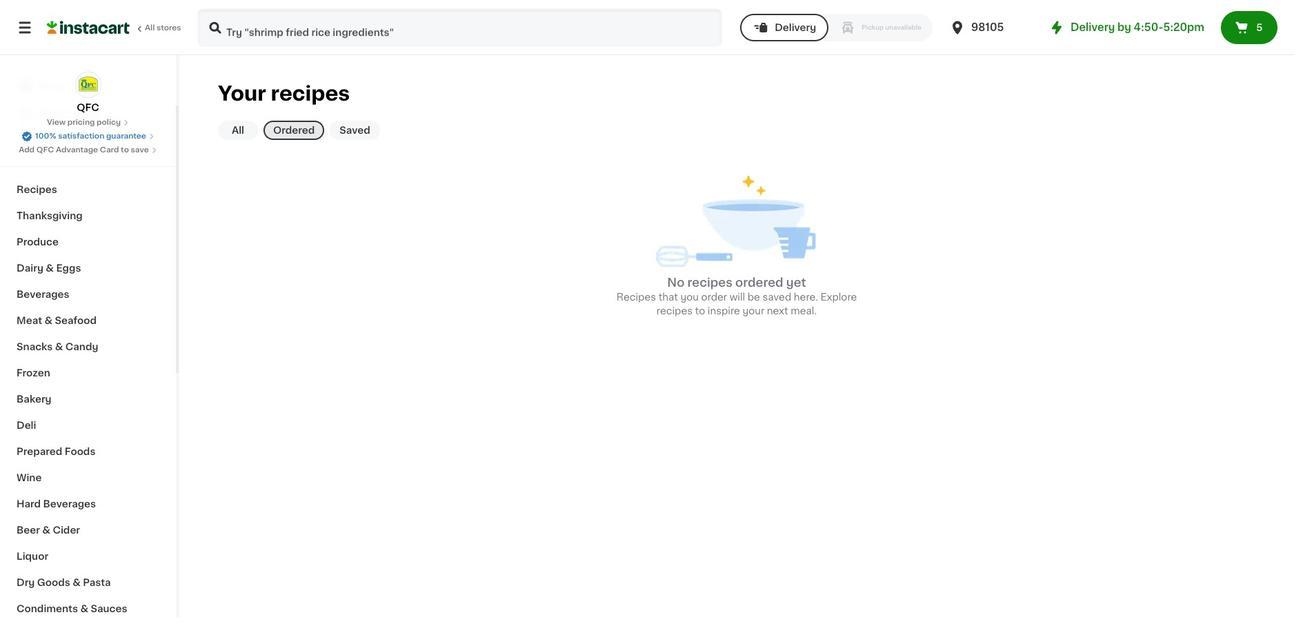 Task type: vqa. For each thing, say whether or not it's contained in the screenshot.
& corresponding to Snacks
yes



Task type: describe. For each thing, give the bounding box(es) containing it.
sauces
[[91, 604, 127, 614]]

view pricing policy
[[47, 119, 121, 126]]

produce
[[17, 237, 59, 247]]

prepared
[[17, 447, 62, 457]]

cider
[[53, 526, 80, 535]]

condiments & sauces link
[[8, 596, 168, 618]]

pricing
[[67, 119, 95, 126]]

saved
[[763, 293, 792, 303]]

stores
[[157, 24, 181, 32]]

no recipes ordered yet recipes that you order will be saved here. explore recipes to inspire your next meal.
[[617, 278, 857, 316]]

all stores
[[145, 24, 181, 32]]

eggs
[[56, 264, 81, 273]]

your
[[743, 307, 765, 316]]

explore
[[821, 293, 857, 303]]

recipes for your
[[271, 83, 350, 103]]

1 horizontal spatial qfc
[[77, 103, 99, 112]]

foods
[[65, 447, 96, 457]]

snacks & candy
[[17, 342, 98, 352]]

frozen link
[[8, 360, 168, 386]]

5
[[1257, 23, 1263, 32]]

bakery link
[[8, 386, 168, 413]]

delivery by 4:50-5:20pm link
[[1049, 19, 1205, 36]]

4:50-
[[1134, 22, 1164, 32]]

yet
[[786, 278, 806, 289]]

guarantee
[[106, 132, 146, 140]]

dairy & eggs
[[17, 264, 81, 273]]

delivery for delivery by 4:50-5:20pm
[[1071, 22, 1115, 32]]

ordered
[[736, 278, 784, 289]]

policy
[[97, 119, 121, 126]]

meat & seafood link
[[8, 308, 168, 334]]

beer & cider link
[[8, 517, 168, 544]]

all stores link
[[47, 8, 182, 47]]

service type group
[[740, 14, 933, 41]]

by
[[1118, 22, 1132, 32]]

advantage
[[56, 146, 98, 154]]

your
[[218, 83, 266, 103]]

add
[[19, 146, 35, 154]]

it
[[61, 108, 67, 118]]

all for all stores
[[145, 24, 155, 32]]

shop
[[39, 81, 64, 90]]

0 horizontal spatial qfc
[[36, 146, 54, 154]]

hard beverages
[[17, 500, 96, 509]]

beer
[[17, 526, 40, 535]]

100%
[[35, 132, 56, 140]]

beverages link
[[8, 282, 168, 308]]

& for dairy
[[46, 264, 54, 273]]

hard
[[17, 500, 41, 509]]

deli
[[17, 421, 36, 431]]

card
[[100, 146, 119, 154]]

prepared foods link
[[8, 439, 168, 465]]

liquor
[[17, 552, 48, 562]]

5:20pm
[[1164, 22, 1205, 32]]

Search field
[[199, 10, 721, 46]]

prepared foods
[[17, 447, 96, 457]]

candy
[[65, 342, 98, 352]]

add qfc advantage card to save link
[[19, 145, 157, 156]]

buy it again link
[[8, 99, 168, 127]]

thanksgiving
[[17, 211, 83, 221]]

frozen
[[17, 368, 50, 378]]

next
[[767, 307, 788, 316]]

recipes inside no recipes ordered yet recipes that you order will be saved here. explore recipes to inspire your next meal.
[[617, 293, 656, 303]]

snacks & candy link
[[8, 334, 168, 360]]

& inside dry goods & pasta link
[[73, 578, 81, 588]]

& for snacks
[[55, 342, 63, 352]]

satisfaction
[[58, 132, 104, 140]]

1 vertical spatial beverages
[[43, 500, 96, 509]]

view
[[47, 119, 66, 126]]

recipes for no
[[688, 278, 733, 289]]

qfc link
[[75, 72, 101, 115]]

recipes link
[[8, 177, 168, 203]]

meat
[[17, 316, 42, 326]]

hard beverages link
[[8, 491, 168, 517]]

condiments & sauces
[[17, 604, 127, 614]]

here.
[[794, 293, 818, 303]]

deli link
[[8, 413, 168, 439]]

no
[[667, 278, 685, 289]]



Task type: locate. For each thing, give the bounding box(es) containing it.
dry goods & pasta link
[[8, 570, 168, 596]]

that
[[659, 293, 678, 303]]

dry
[[17, 578, 35, 588]]

None search field
[[197, 8, 723, 47]]

100% satisfaction guarantee
[[35, 132, 146, 140]]

all inside filters option group
[[232, 126, 244, 136]]

all left stores
[[145, 24, 155, 32]]

inspire
[[708, 307, 740, 316]]

be
[[748, 293, 760, 303]]

recipes
[[271, 83, 350, 103], [688, 278, 733, 289], [657, 307, 693, 316]]

shop link
[[8, 72, 168, 99]]

1 vertical spatial recipes
[[617, 293, 656, 303]]

produce link
[[8, 229, 168, 255]]

saved
[[340, 126, 370, 136]]

goods
[[37, 578, 70, 588]]

& left pasta
[[73, 578, 81, 588]]

0 vertical spatial all
[[145, 24, 155, 32]]

bakery
[[17, 395, 51, 404]]

again
[[70, 108, 97, 118]]

will
[[730, 293, 745, 303]]

dairy
[[17, 264, 43, 273]]

lists link
[[8, 127, 168, 155]]

buy
[[39, 108, 58, 118]]

1 horizontal spatial delivery
[[1071, 22, 1115, 32]]

ordered
[[273, 126, 315, 136]]

qfc up view pricing policy link
[[77, 103, 99, 112]]

& right beer
[[42, 526, 50, 535]]

1 vertical spatial recipes
[[688, 278, 733, 289]]

order
[[701, 293, 727, 303]]

instacart logo image
[[47, 19, 130, 36]]

recipes up filters option group
[[271, 83, 350, 103]]

delivery for delivery
[[775, 23, 816, 32]]

to
[[121, 146, 129, 154], [695, 307, 705, 316]]

lists
[[39, 136, 62, 146]]

liquor link
[[8, 544, 168, 570]]

0 horizontal spatial delivery
[[775, 23, 816, 32]]

& inside dairy & eggs "link"
[[46, 264, 54, 273]]

1 horizontal spatial recipes
[[617, 293, 656, 303]]

beverages down dairy & eggs
[[17, 290, 69, 299]]

all for all
[[232, 126, 244, 136]]

& right the meat
[[44, 316, 53, 326]]

wine
[[17, 473, 42, 483]]

thanksgiving link
[[8, 203, 168, 229]]

beverages
[[17, 290, 69, 299], [43, 500, 96, 509]]

recipes up thanksgiving
[[17, 185, 57, 195]]

wine link
[[8, 465, 168, 491]]

recipes
[[17, 185, 57, 195], [617, 293, 656, 303]]

&
[[46, 264, 54, 273], [44, 316, 53, 326], [55, 342, 63, 352], [42, 526, 50, 535], [73, 578, 81, 588], [80, 604, 88, 614]]

delivery
[[1071, 22, 1115, 32], [775, 23, 816, 32]]

recipes left that
[[617, 293, 656, 303]]

pasta
[[83, 578, 111, 588]]

2 vertical spatial recipes
[[657, 307, 693, 316]]

delivery by 4:50-5:20pm
[[1071, 22, 1205, 32]]

to down you
[[695, 307, 705, 316]]

you
[[681, 293, 699, 303]]

all down your
[[232, 126, 244, 136]]

& for meat
[[44, 316, 53, 326]]

& inside meat & seafood link
[[44, 316, 53, 326]]

1 vertical spatial all
[[232, 126, 244, 136]]

& left sauces
[[80, 604, 88, 614]]

98105 button
[[949, 8, 1032, 47]]

& inside beer & cider link
[[42, 526, 50, 535]]

your recipes
[[218, 83, 350, 103]]

qfc logo image
[[75, 72, 101, 98]]

beverages up cider
[[43, 500, 96, 509]]

beer & cider
[[17, 526, 80, 535]]

1 vertical spatial to
[[695, 307, 705, 316]]

delivery button
[[740, 14, 829, 41]]

recipes inside recipes link
[[17, 185, 57, 195]]

dry goods & pasta
[[17, 578, 111, 588]]

snacks
[[17, 342, 53, 352]]

filters option group
[[218, 118, 380, 143]]

1 vertical spatial qfc
[[36, 146, 54, 154]]

& left eggs
[[46, 264, 54, 273]]

meal.
[[791, 307, 817, 316]]

100% satisfaction guarantee button
[[21, 128, 154, 142]]

qfc
[[77, 103, 99, 112], [36, 146, 54, 154]]

recipes up order
[[688, 278, 733, 289]]

qfc down lists
[[36, 146, 54, 154]]

to inside no recipes ordered yet recipes that you order will be saved here. explore recipes to inspire your next meal.
[[695, 307, 705, 316]]

0 horizontal spatial all
[[145, 24, 155, 32]]

0 vertical spatial recipes
[[271, 83, 350, 103]]

0 vertical spatial qfc
[[77, 103, 99, 112]]

buy it again
[[39, 108, 97, 118]]

recipes down that
[[657, 307, 693, 316]]

dairy & eggs link
[[8, 255, 168, 282]]

1 horizontal spatial to
[[695, 307, 705, 316]]

& left candy
[[55, 342, 63, 352]]

5 button
[[1221, 11, 1278, 44]]

0 vertical spatial recipes
[[17, 185, 57, 195]]

0 vertical spatial to
[[121, 146, 129, 154]]

meat & seafood
[[17, 316, 97, 326]]

seafood
[[55, 316, 97, 326]]

98105
[[972, 22, 1004, 32]]

condiments
[[17, 604, 78, 614]]

add qfc advantage card to save
[[19, 146, 149, 154]]

view pricing policy link
[[47, 117, 129, 128]]

save
[[131, 146, 149, 154]]

& for condiments
[[80, 604, 88, 614]]

1 horizontal spatial all
[[232, 126, 244, 136]]

& inside the condiments & sauces link
[[80, 604, 88, 614]]

delivery inside button
[[775, 23, 816, 32]]

& inside snacks & candy "link"
[[55, 342, 63, 352]]

0 vertical spatial beverages
[[17, 290, 69, 299]]

to down guarantee
[[121, 146, 129, 154]]

& for beer
[[42, 526, 50, 535]]

0 horizontal spatial to
[[121, 146, 129, 154]]

0 horizontal spatial recipes
[[17, 185, 57, 195]]



